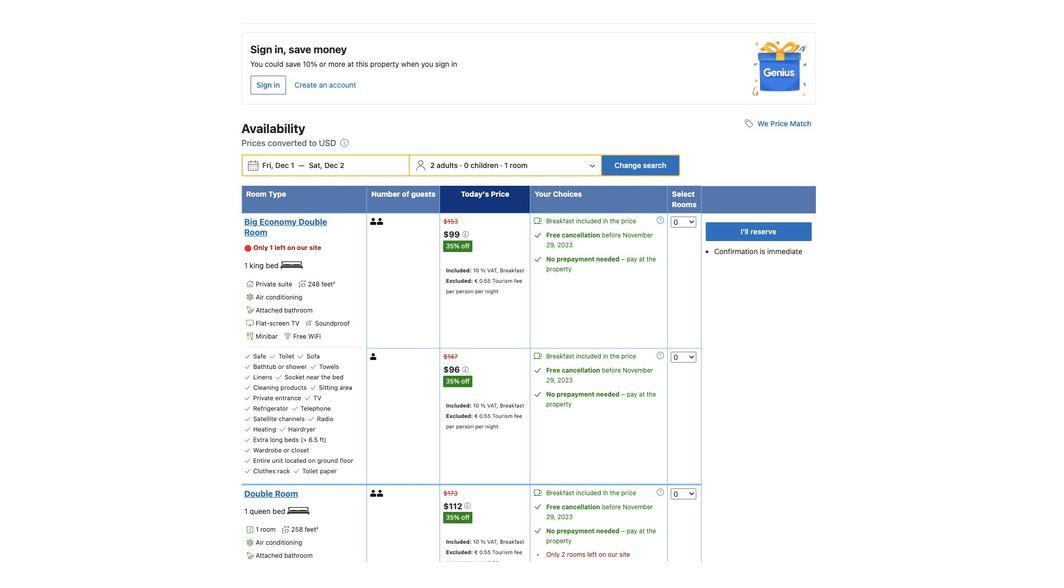 Task type: vqa. For each thing, say whether or not it's contained in the screenshot.
left THE "ACCOMMODATION"
no



Task type: locate. For each thing, give the bounding box(es) containing it.
conditioning
[[266, 293, 302, 301], [266, 539, 302, 547]]

3 before from the top
[[602, 503, 621, 511]]

0 vertical spatial price
[[771, 119, 789, 128]]

0 vertical spatial room
[[510, 161, 528, 170]]

1 35% from the top
[[446, 242, 460, 250]]

2 included: from the top
[[446, 403, 472, 409]]

0 vertical spatial feet²
[[322, 280, 335, 288]]

248 feet²
[[308, 280, 335, 288]]

2 excluded: from the top
[[446, 413, 473, 419]]

1 vertical spatial 10
[[473, 403, 479, 409]]

3 needed from the top
[[597, 527, 620, 535]]

2 occupancy image from the top
[[370, 490, 377, 497]]

price inside dropdown button
[[771, 119, 789, 128]]

3 more details on meals and payment options image from the top
[[657, 489, 665, 496]]

1 horizontal spatial feet²
[[322, 280, 335, 288]]

10 for $112
[[473, 539, 479, 545]]

breakfast included in the price for $99
[[547, 217, 637, 225]]

0 vertical spatial fee
[[514, 278, 522, 284]]

3 price from the top
[[622, 489, 637, 497]]

2 vertical spatial %
[[481, 539, 486, 545]]

1 € from the top
[[475, 278, 478, 284]]

1 vertical spatial price
[[491, 190, 510, 198]]

occupancy image for big economy double room
[[377, 218, 384, 225]]

2 vertical spatial off
[[462, 514, 470, 522]]

off for $96
[[462, 377, 470, 385]]

2 right sat,
[[340, 161, 345, 170]]

room down "1 queen bed"
[[261, 526, 276, 534]]

2 left rooms
[[562, 551, 566, 559]]

included: 10 % vat, breakfast for $112
[[446, 539, 525, 545]]

2 vertical spatial 35% off
[[446, 514, 470, 522]]

2 % from the top
[[481, 403, 486, 409]]

1 – pay at the property from the top
[[547, 255, 657, 273]]

3 before november 29, 2023 from the top
[[547, 503, 654, 521]]

choices
[[553, 190, 582, 198]]

save left 10%
[[286, 60, 301, 68]]

1 2023 from the top
[[558, 241, 573, 249]]

35% for $99
[[446, 242, 460, 250]]

occupancy image
[[370, 218, 377, 225], [377, 218, 384, 225], [377, 490, 384, 497]]

2 0.55 from the top
[[480, 413, 491, 419]]

3 included: 10 % vat, breakfast from the top
[[446, 539, 525, 545]]

attached bathroom for suite
[[256, 306, 313, 314]]

bed right "king"
[[266, 261, 279, 270]]

0 vertical spatial € 0.55 tourism fee per person per night
[[446, 278, 522, 294]]

1 % from the top
[[481, 267, 486, 274]]

1 pay from the top
[[627, 255, 638, 263]]

private down 1 king bed
[[256, 280, 276, 288]]

29, for $99
[[547, 241, 556, 249]]

€ for $99
[[475, 278, 478, 284]]

in,
[[275, 43, 287, 55]]

extra long beds (> 6.5 ft)
[[253, 436, 327, 444]]

1 10 from the top
[[473, 267, 479, 274]]

toilet down entire unit located on ground floor
[[302, 467, 318, 475]]

29,
[[547, 241, 556, 249], [547, 377, 556, 384], [547, 513, 556, 521]]

3 29, from the top
[[547, 513, 556, 521]]

air conditioning down private suite
[[256, 293, 302, 301]]

1 vertical spatial included
[[576, 353, 602, 360]]

1 included: from the top
[[446, 267, 472, 274]]

2 night from the top
[[486, 423, 499, 430]]

occupancy image for double room
[[377, 490, 384, 497]]

your
[[535, 190, 552, 198]]

1 attached bathroom from the top
[[256, 306, 313, 314]]

tv
[[291, 319, 300, 327], [314, 394, 322, 402]]

1 vertical spatial air conditioning
[[256, 539, 302, 547]]

or right 10%
[[319, 60, 326, 68]]

1 vertical spatial save
[[286, 60, 301, 68]]

1 vertical spatial no prepayment needed
[[547, 391, 620, 399]]

35%
[[446, 242, 460, 250], [446, 377, 460, 385], [446, 514, 460, 522]]

· left 0
[[460, 161, 462, 170]]

1 vertical spatial prepayment
[[557, 391, 595, 399]]

queen
[[250, 507, 271, 516]]

our down big economy double room link
[[297, 244, 308, 252]]

0 vertical spatial before november 29, 2023
[[547, 231, 654, 249]]

3 free cancellation from the top
[[547, 503, 601, 511]]

2 vertical spatial no prepayment needed
[[547, 527, 620, 535]]

more details on meals and payment options image for $99
[[657, 217, 665, 224]]

1 horizontal spatial site
[[620, 551, 630, 559]]

2 · from the left
[[501, 161, 503, 170]]

1 horizontal spatial dec
[[325, 161, 338, 170]]

2 vertical spatial on
[[599, 551, 606, 559]]

0 vertical spatial night
[[486, 288, 499, 294]]

1 vertical spatial private
[[253, 394, 274, 402]]

35% down $99
[[446, 242, 460, 250]]

1 vertical spatial only
[[547, 551, 560, 559]]

1 before from the top
[[602, 231, 621, 239]]

3 35% from the top
[[446, 514, 460, 522]]

wardrobe
[[253, 446, 282, 454]]

air down 1 room
[[256, 539, 264, 547]]

2 vertical spatial – pay at the property
[[547, 527, 657, 545]]

3 cancellation from the top
[[562, 503, 601, 511]]

feet² for 258 feet²
[[305, 526, 319, 534]]

1 occupancy image from the top
[[370, 354, 377, 360]]

per
[[446, 288, 455, 294], [476, 288, 484, 294], [446, 423, 455, 430], [476, 423, 484, 430], [446, 560, 455, 563], [476, 560, 484, 563]]

3 % from the top
[[481, 539, 486, 545]]

2 free cancellation from the top
[[547, 367, 601, 375]]

€
[[475, 278, 478, 284], [475, 413, 478, 419], [475, 550, 478, 556]]

at inside sign in, save money you could save 10% or more at this property when you sign in
[[348, 60, 354, 68]]

no for $112
[[547, 527, 555, 535]]

258 feet²
[[291, 526, 319, 534]]

or left "shower"
[[278, 363, 284, 371]]

2 conditioning from the top
[[266, 539, 302, 547]]

room down rack
[[275, 489, 298, 499]]

room inside "dropdown button"
[[510, 161, 528, 170]]

% for $112
[[481, 539, 486, 545]]

2 35% off. you're getting a reduced rate because this property is offering a discount.. element from the top
[[444, 376, 473, 387]]

3 35% off from the top
[[446, 514, 470, 522]]

bed right queen
[[273, 507, 286, 516]]

sign in, save money you could save 10% or more at this property when you sign in
[[250, 43, 457, 68]]

off for $112
[[462, 514, 470, 522]]

2 prepayment from the top
[[557, 391, 595, 399]]

1 person from the top
[[456, 288, 474, 294]]

1 vertical spatial included:
[[446, 403, 472, 409]]

2 vertical spatial 2023
[[558, 513, 573, 521]]

toilet up bathtub or shower at left
[[279, 352, 295, 360]]

0 vertical spatial – pay at the property
[[547, 255, 657, 273]]

0
[[464, 161, 469, 170]]

only 2 rooms left on our site
[[547, 551, 630, 559]]

included: 10 % vat, breakfast down $99
[[446, 267, 525, 274]]

1 35% off. you're getting a reduced rate because this property is offering a discount.. element from the top
[[444, 241, 473, 252]]

1 excluded: from the top
[[446, 278, 473, 284]]

is
[[760, 247, 766, 256]]

0 vertical spatial no prepayment needed
[[547, 255, 620, 263]]

1 attached from the top
[[256, 306, 283, 314]]

we
[[758, 119, 769, 128]]

2 vertical spatial needed
[[597, 527, 620, 535]]

3 € 0.55 tourism fee per person per night from the top
[[446, 550, 522, 563]]

on for our
[[287, 244, 295, 252]]

35% off. you're getting a reduced rate because this property is offering a discount.. element
[[444, 241, 473, 252], [444, 376, 473, 387], [444, 513, 473, 524]]

· right the children
[[501, 161, 503, 170]]

2 before november 29, 2023 from the top
[[547, 367, 654, 384]]

type
[[269, 190, 286, 198]]

0 vertical spatial excluded:
[[446, 278, 473, 284]]

on right rooms
[[599, 551, 606, 559]]

only right •
[[547, 551, 560, 559]]

1 35% off from the top
[[446, 242, 470, 250]]

35% off down $99
[[446, 242, 470, 250]]

feet² right 248
[[322, 280, 335, 288]]

3 – from the top
[[622, 527, 625, 535]]

feet² right 258
[[305, 526, 319, 534]]

night
[[486, 288, 499, 294], [486, 423, 499, 430], [486, 560, 499, 563]]

on down big economy double room
[[287, 244, 295, 252]]

2 dec from the left
[[325, 161, 338, 170]]

2 left the adults
[[431, 161, 435, 170]]

0.55
[[480, 278, 491, 284], [480, 413, 491, 419], [480, 550, 491, 556]]

1 no from the top
[[547, 255, 555, 263]]

needed for $99
[[597, 255, 620, 263]]

0 horizontal spatial toilet
[[279, 352, 295, 360]]

room right the children
[[510, 161, 528, 170]]

35% off. you're getting a reduced rate because this property is offering a discount.. element down $99
[[444, 241, 473, 252]]

before november 29, 2023
[[547, 231, 654, 249], [547, 367, 654, 384], [547, 503, 654, 521]]

2 € from the top
[[475, 413, 478, 419]]

– for $112
[[622, 527, 625, 535]]

0 vertical spatial private
[[256, 280, 276, 288]]

double
[[299, 217, 327, 227], [244, 489, 273, 499]]

2 € 0.55 tourism fee per person per night from the top
[[446, 413, 522, 430]]

double right economy
[[299, 217, 327, 227]]

1 breakfast included in the price from the top
[[547, 217, 637, 225]]

economy
[[260, 217, 297, 227]]

bed
[[266, 261, 279, 270], [333, 373, 344, 381], [273, 507, 286, 516]]

attached bathroom up screen
[[256, 306, 313, 314]]

conditioning for suite
[[266, 293, 302, 301]]

1 vertical spatial attached bathroom
[[256, 552, 313, 560]]

attached
[[256, 306, 283, 314], [256, 552, 283, 560]]

35% off. you're getting a reduced rate because this property is offering a discount.. element down $96 on the left bottom of page
[[444, 376, 473, 387]]

area
[[340, 384, 353, 392]]

included: for $96
[[446, 403, 472, 409]]

included for $112
[[576, 489, 602, 497]]

bathroom
[[284, 306, 313, 314], [284, 552, 313, 560]]

0 vertical spatial only
[[253, 244, 268, 252]]

35% down $96 on the left bottom of page
[[446, 377, 460, 385]]

1 – from the top
[[622, 255, 625, 263]]

2 29, from the top
[[547, 377, 556, 384]]

1 vertical spatial 0.55
[[480, 413, 491, 419]]

1 prepayment from the top
[[557, 255, 595, 263]]

3 no from the top
[[547, 527, 555, 535]]

free cancellation for $99
[[547, 231, 601, 239]]

1 horizontal spatial toilet
[[302, 467, 318, 475]]

genius property image image
[[753, 41, 807, 96]]

2 vertical spatial no
[[547, 527, 555, 535]]

1 vertical spatial off
[[462, 377, 470, 385]]

1 vertical spatial november
[[623, 367, 654, 375]]

needed
[[597, 255, 620, 263], [597, 391, 620, 399], [597, 527, 620, 535]]

or for shower
[[278, 363, 284, 371]]

1 left "king"
[[244, 261, 248, 270]]

1 right the children
[[505, 161, 508, 170]]

sign up you
[[250, 43, 272, 55]]

1 vertical spatial or
[[278, 363, 284, 371]]

included: 10 % vat, breakfast down $96 on the left bottom of page
[[446, 403, 525, 409]]

1 vertical spatial excluded:
[[446, 413, 473, 419]]

attached down 1 room
[[256, 552, 283, 560]]

room down big
[[244, 228, 268, 237]]

1 vertical spatial fee
[[514, 413, 522, 419]]

35% off for $96
[[446, 377, 470, 385]]

you
[[250, 60, 263, 68]]

excluded: for $99
[[446, 278, 473, 284]]

35% off down $112 at the left of page
[[446, 514, 470, 522]]

breakfast included in the price for $112
[[547, 489, 637, 497]]

1 fee from the top
[[514, 278, 522, 284]]

pay for $99
[[627, 255, 638, 263]]

before november 29, 2023 for $112
[[547, 503, 654, 521]]

1 vertical spatial air
[[256, 539, 264, 547]]

– for $99
[[622, 255, 625, 263]]

more details on meals and payment options image
[[657, 217, 665, 224], [657, 352, 665, 359], [657, 489, 665, 496]]

only for only 1 left on our site
[[253, 244, 268, 252]]

conditioning down 258
[[266, 539, 302, 547]]

3 no prepayment needed from the top
[[547, 527, 620, 535]]

left right rooms
[[588, 551, 597, 559]]

0 vertical spatial left
[[275, 244, 286, 252]]

1 horizontal spatial 2
[[431, 161, 435, 170]]

entire unit located on ground floor
[[253, 457, 354, 465]]

prepayment
[[557, 255, 595, 263], [557, 391, 595, 399], [557, 527, 595, 535]]

– pay at the property for $112
[[547, 527, 657, 545]]

save
[[289, 43, 312, 55], [286, 60, 301, 68]]

0 vertical spatial pay
[[627, 255, 638, 263]]

2 10 from the top
[[473, 403, 479, 409]]

feet²
[[322, 280, 335, 288], [305, 526, 319, 534]]

person for $96
[[456, 423, 474, 430]]

or inside sign in, save money you could save 10% or more at this property when you sign in
[[319, 60, 326, 68]]

satellite channels
[[253, 415, 305, 423]]

1 inside "dropdown button"
[[505, 161, 508, 170]]

price
[[622, 217, 637, 225], [622, 353, 637, 360], [622, 489, 637, 497]]

3 – pay at the property from the top
[[547, 527, 657, 545]]

price right today's
[[491, 190, 510, 198]]

2 vertical spatial night
[[486, 560, 499, 563]]

0 horizontal spatial left
[[275, 244, 286, 252]]

3 € from the top
[[475, 550, 478, 556]]

1 vertical spatial site
[[620, 551, 630, 559]]

2 air conditioning from the top
[[256, 539, 302, 547]]

tourism for $112
[[493, 550, 513, 556]]

35% off. you're getting a reduced rate because this property is offering a discount.. element for $112
[[444, 513, 473, 524]]

2
[[340, 161, 345, 170], [431, 161, 435, 170], [562, 551, 566, 559]]

2 before from the top
[[602, 367, 621, 375]]

sign
[[250, 43, 272, 55], [257, 80, 272, 89]]

1 more details on meals and payment options image from the top
[[657, 217, 665, 224]]

% for $99
[[481, 267, 486, 274]]

1 vertical spatial 35% off
[[446, 377, 470, 385]]

2 november from the top
[[623, 367, 654, 375]]

tourism for $96
[[493, 413, 513, 419]]

35% off down $96 on the left bottom of page
[[446, 377, 470, 385]]

3 november from the top
[[623, 503, 654, 511]]

1 bathroom from the top
[[284, 306, 313, 314]]

1 needed from the top
[[597, 255, 620, 263]]

sofa
[[307, 352, 320, 360]]

site right rooms
[[620, 551, 630, 559]]

1 off from the top
[[462, 242, 470, 250]]

%
[[481, 267, 486, 274], [481, 403, 486, 409], [481, 539, 486, 545]]

1 vertical spatial 35%
[[446, 377, 460, 385]]

attached bathroom down 258
[[256, 552, 313, 560]]

breakfast
[[547, 217, 575, 225], [500, 267, 525, 274], [547, 353, 575, 360], [500, 403, 525, 409], [547, 489, 575, 497], [500, 539, 525, 545]]

conditioning for room
[[266, 539, 302, 547]]

dec right sat,
[[325, 161, 338, 170]]

sign
[[436, 60, 450, 68]]

1 vertical spatial toilet
[[302, 467, 318, 475]]

you
[[421, 60, 434, 68]]

1 included from the top
[[576, 217, 602, 225]]

extra
[[253, 436, 268, 444]]

1 left queen
[[244, 507, 248, 516]]

ground
[[317, 457, 338, 465]]

or down the extra long beds (> 6.5 ft)
[[284, 446, 290, 454]]

fee
[[514, 278, 522, 284], [514, 413, 522, 419], [514, 550, 522, 556]]

air conditioning
[[256, 293, 302, 301], [256, 539, 302, 547]]

our right rooms
[[608, 551, 618, 559]]

clothes rack
[[253, 467, 290, 475]]

0 vertical spatial more details on meals and payment options image
[[657, 217, 665, 224]]

toilet for toilet
[[279, 352, 295, 360]]

0 horizontal spatial feet²
[[305, 526, 319, 534]]

2023 for $99
[[558, 241, 573, 249]]

1 vertical spatial tv
[[314, 394, 322, 402]]

air conditioning down 1 room
[[256, 539, 302, 547]]

air down private suite
[[256, 293, 264, 301]]

1 vertical spatial %
[[481, 403, 486, 409]]

1 vertical spatial feet²
[[305, 526, 319, 534]]

excluded: down $112 at the left of page
[[446, 550, 473, 556]]

safe
[[253, 352, 266, 360]]

1 horizontal spatial our
[[608, 551, 618, 559]]

2 inside "dropdown button"
[[431, 161, 435, 170]]

1 cancellation from the top
[[562, 231, 601, 239]]

0 vertical spatial cancellation
[[562, 231, 601, 239]]

bathtub or shower
[[253, 363, 307, 371]]

0 vertical spatial bathroom
[[284, 306, 313, 314]]

0 vertical spatial november
[[623, 231, 654, 239]]

room inside big economy double room
[[244, 228, 268, 237]]

double up queen
[[244, 489, 273, 499]]

2 needed from the top
[[597, 391, 620, 399]]

free cancellation for $112
[[547, 503, 601, 511]]

2 tourism from the top
[[493, 413, 513, 419]]

2 off from the top
[[462, 377, 470, 385]]

3 tourism from the top
[[493, 550, 513, 556]]

prepayment for $112
[[557, 527, 595, 535]]

2 35% off from the top
[[446, 377, 470, 385]]

price for $112
[[622, 489, 637, 497]]

0 vertical spatial 29,
[[547, 241, 556, 249]]

2 vertical spatial breakfast included in the price
[[547, 489, 637, 497]]

0 vertical spatial €
[[475, 278, 478, 284]]

1
[[291, 161, 294, 170], [505, 161, 508, 170], [270, 244, 273, 252], [244, 261, 248, 270], [244, 507, 248, 516], [256, 526, 259, 534]]

0 vertical spatial before
[[602, 231, 621, 239]]

35% off. you're getting a reduced rate because this property is offering a discount.. element down $112 at the left of page
[[444, 513, 473, 524]]

person for $99
[[456, 288, 474, 294]]

november
[[623, 231, 654, 239], [623, 367, 654, 375], [623, 503, 654, 511]]

included: down $112 at the left of page
[[446, 539, 472, 545]]

1 conditioning from the top
[[266, 293, 302, 301]]

0 vertical spatial 35% off
[[446, 242, 470, 250]]

only 1 left on our site
[[253, 244, 321, 252]]

vat,
[[488, 267, 499, 274], [488, 403, 499, 409], [488, 539, 499, 545]]

bathroom up screen
[[284, 306, 313, 314]]

– pay at the property
[[547, 255, 657, 273], [547, 391, 657, 408], [547, 527, 657, 545]]

1 vertical spatial 29,
[[547, 377, 556, 384]]

radio
[[317, 415, 334, 423]]

2 included: 10 % vat, breakfast from the top
[[446, 403, 525, 409]]

night for $112
[[486, 560, 499, 563]]

3 person from the top
[[456, 560, 474, 563]]

today's
[[461, 190, 489, 198]]

unit
[[272, 457, 283, 465]]

1 vertical spatial 2023
[[558, 377, 573, 384]]

only up 1 king bed
[[253, 244, 268, 252]]

tv up telephone
[[314, 394, 322, 402]]

excluded: down $99
[[446, 278, 473, 284]]

0 vertical spatial prepayment
[[557, 255, 595, 263]]

10
[[473, 267, 479, 274], [473, 403, 479, 409], [473, 539, 479, 545]]

before for $112
[[602, 503, 621, 511]]

2 vertical spatial 35%
[[446, 514, 460, 522]]

1 vertical spatial room
[[244, 228, 268, 237]]

more details on meals and payment options image for $112
[[657, 489, 665, 496]]

1 vertical spatial –
[[622, 391, 625, 399]]

select
[[672, 190, 695, 198]]

1 vertical spatial price
[[622, 353, 637, 360]]

€ 0.55 tourism fee per person per night for $99
[[446, 278, 522, 294]]

included
[[576, 217, 602, 225], [576, 353, 602, 360], [576, 489, 602, 497]]

1 29, from the top
[[547, 241, 556, 249]]

room left the type
[[246, 190, 267, 198]]

heating
[[253, 425, 276, 433]]

0.55 for $112
[[480, 550, 491, 556]]

pay for $112
[[627, 527, 638, 535]]

included for $99
[[576, 217, 602, 225]]

3 0.55 from the top
[[480, 550, 491, 556]]

$99
[[444, 230, 462, 239]]

0 vertical spatial bed
[[266, 261, 279, 270]]

0 vertical spatial 35%
[[446, 242, 460, 250]]

1 vat, from the top
[[488, 267, 499, 274]]

room
[[246, 190, 267, 198], [244, 228, 268, 237], [275, 489, 298, 499]]

off down $99
[[462, 242, 470, 250]]

1 € 0.55 tourism fee per person per night from the top
[[446, 278, 522, 294]]

2 vertical spatial €
[[475, 550, 478, 556]]

3 included: from the top
[[446, 539, 472, 545]]

$153
[[444, 218, 458, 226]]

conditioning down 'suite'
[[266, 293, 302, 301]]

3 excluded: from the top
[[446, 550, 473, 556]]

–
[[622, 255, 625, 263], [622, 391, 625, 399], [622, 527, 625, 535]]

1 price from the top
[[622, 217, 637, 225]]

attached up flat-
[[256, 306, 283, 314]]

left down big economy double room
[[275, 244, 286, 252]]

2 vertical spatial tourism
[[493, 550, 513, 556]]

tv right screen
[[291, 319, 300, 327]]

1 horizontal spatial left
[[588, 551, 597, 559]]

2 vertical spatial 0.55
[[480, 550, 491, 556]]

occupancy image
[[370, 354, 377, 360], [370, 490, 377, 497]]

1 tourism from the top
[[493, 278, 513, 284]]

price for today's
[[491, 190, 510, 198]]

tourism
[[493, 278, 513, 284], [493, 413, 513, 419], [493, 550, 513, 556]]

2023 for $112
[[558, 513, 573, 521]]

0 vertical spatial included:
[[446, 267, 472, 274]]

sign inside sign in, save money you could save 10% or more at this property when you sign in
[[250, 43, 272, 55]]

0 horizontal spatial only
[[253, 244, 268, 252]]

on up toilet paper
[[308, 457, 316, 465]]

– pay at the property for $99
[[547, 255, 657, 273]]

258
[[291, 526, 303, 534]]

3 breakfast included in the price from the top
[[547, 489, 637, 497]]

occupancy image for air conditioning
[[370, 490, 377, 497]]

confirmation
[[715, 247, 758, 256]]

2 breakfast included in the price from the top
[[547, 353, 637, 360]]

sign in link
[[250, 76, 286, 95]]

fri,
[[262, 161, 274, 170]]

price right we
[[771, 119, 789, 128]]

wifi
[[308, 332, 321, 340]]

fee for $96
[[514, 413, 522, 419]]

sign down you
[[257, 80, 272, 89]]

no prepayment needed
[[547, 255, 620, 263], [547, 391, 620, 399], [547, 527, 620, 535]]

1 no prepayment needed from the top
[[547, 255, 620, 263]]

included: down $99
[[446, 267, 472, 274]]

0 horizontal spatial price
[[491, 190, 510, 198]]

included: 10 % vat, breakfast down $112 at the left of page
[[446, 539, 525, 545]]

private for private suite
[[256, 280, 276, 288]]

select rooms
[[672, 190, 697, 209]]

1 vertical spatial left
[[588, 551, 597, 559]]

2 vertical spatial free cancellation
[[547, 503, 601, 511]]

0 horizontal spatial site
[[310, 244, 321, 252]]

off down $112 at the left of page
[[462, 514, 470, 522]]

2 vertical spatial prepayment
[[557, 527, 595, 535]]

fee for $112
[[514, 550, 522, 556]]

1 vertical spatial tourism
[[493, 413, 513, 419]]

excluded: down $96 on the left bottom of page
[[446, 413, 473, 419]]

air conditioning for suite
[[256, 293, 302, 301]]

2 bathroom from the top
[[284, 552, 313, 560]]

0 vertical spatial air conditioning
[[256, 293, 302, 301]]

3 10 from the top
[[473, 539, 479, 545]]

site down big economy double room link
[[310, 244, 321, 252]]

air
[[256, 293, 264, 301], [256, 539, 264, 547]]

1 vertical spatial bed
[[333, 373, 344, 381]]

included: down $96 on the left bottom of page
[[446, 403, 472, 409]]

1 air from the top
[[256, 293, 264, 301]]

1 vertical spatial included: 10 % vat, breakfast
[[446, 403, 525, 409]]

35% for $112
[[446, 514, 460, 522]]

private down cleaning
[[253, 394, 274, 402]]

35% down $112 at the left of page
[[446, 514, 460, 522]]

1 vertical spatial pay
[[627, 391, 638, 399]]

1 · from the left
[[460, 161, 462, 170]]

2 vertical spatial vat,
[[488, 539, 499, 545]]

2 air from the top
[[256, 539, 264, 547]]

off down $96 on the left bottom of page
[[462, 377, 470, 385]]

3 35% off. you're getting a reduced rate because this property is offering a discount.. element from the top
[[444, 513, 473, 524]]

2 vertical spatial pay
[[627, 527, 638, 535]]

3 night from the top
[[486, 560, 499, 563]]

bed up sitting area
[[333, 373, 344, 381]]

1 vertical spatial more details on meals and payment options image
[[657, 352, 665, 359]]

2023
[[558, 241, 573, 249], [558, 377, 573, 384], [558, 513, 573, 521]]

flat-
[[256, 319, 270, 327]]

no for $99
[[547, 255, 555, 263]]

save up 10%
[[289, 43, 312, 55]]

0 vertical spatial or
[[319, 60, 326, 68]]

bathroom down 258
[[284, 552, 313, 560]]

dec right fri,
[[275, 161, 289, 170]]



Task type: describe. For each thing, give the bounding box(es) containing it.
in inside sign in link
[[274, 80, 280, 89]]

near
[[307, 373, 320, 381]]

2 – from the top
[[622, 391, 625, 399]]

double room
[[244, 489, 298, 499]]

air for private
[[256, 293, 264, 301]]

1 dec from the left
[[275, 161, 289, 170]]

we price match
[[758, 119, 812, 128]]

needed for $112
[[597, 527, 620, 535]]

an
[[319, 80, 327, 89]]

soundproof
[[315, 319, 350, 327]]

fee for $99
[[514, 278, 522, 284]]

included: 10 % vat, breakfast for $99
[[446, 267, 525, 274]]

closet
[[291, 446, 309, 454]]

2 adults · 0 children · 1 room
[[431, 161, 528, 170]]

create an account link
[[295, 76, 356, 95]]

search
[[643, 161, 667, 170]]

excluded: for $96
[[446, 413, 473, 419]]

of
[[402, 190, 410, 198]]

entire
[[253, 457, 270, 465]]

room type
[[246, 190, 286, 198]]

converted
[[268, 138, 307, 148]]

adults
[[437, 161, 458, 170]]

rack
[[278, 467, 290, 475]]

$147
[[444, 353, 458, 361]]

hairdryer
[[288, 425, 316, 433]]

10 for $96
[[473, 403, 479, 409]]

2 price from the top
[[622, 353, 637, 360]]

€ 0.55 tourism fee per person per night for $112
[[446, 550, 522, 563]]

10 for $99
[[473, 267, 479, 274]]

0 vertical spatial room
[[246, 190, 267, 198]]

change
[[615, 161, 642, 170]]

35% off. you're getting a reduced rate because this property is offering a discount.. element for $99
[[444, 241, 473, 252]]

prepayment for $99
[[557, 255, 595, 263]]

attached for room
[[256, 552, 283, 560]]

cancellation for $112
[[562, 503, 601, 511]]

property inside sign in, save money you could save 10% or more at this property when you sign in
[[370, 60, 399, 68]]

socket near the bed
[[285, 373, 344, 381]]

1 horizontal spatial tv
[[314, 394, 322, 402]]

this
[[356, 60, 368, 68]]

6.5
[[309, 436, 318, 444]]

attached for suite
[[256, 306, 283, 314]]

price for $99
[[622, 217, 637, 225]]

shower
[[286, 363, 307, 371]]

1 left the —
[[291, 161, 294, 170]]

sat,
[[309, 161, 323, 170]]

sat, dec 2 button
[[305, 156, 349, 175]]

toilet paper
[[302, 467, 337, 475]]

1 king bed
[[244, 261, 281, 270]]

2 pay from the top
[[627, 391, 638, 399]]

included: 10 % vat, breakfast for $96
[[446, 403, 525, 409]]

create an account
[[295, 80, 356, 89]]

on for ground
[[308, 457, 316, 465]]

i'll reserve
[[741, 227, 777, 236]]

vat, for $96
[[488, 403, 499, 409]]

prices
[[242, 138, 266, 148]]

november for $99
[[623, 231, 654, 239]]

248
[[308, 280, 320, 288]]

today's price
[[461, 190, 510, 198]]

€ for $112
[[475, 550, 478, 556]]

1 up 1 king bed
[[270, 244, 273, 252]]

€ for $96
[[475, 413, 478, 419]]

bed for 1 queen bed
[[273, 507, 286, 516]]

35% for $96
[[446, 377, 460, 385]]

wardrobe or closet
[[253, 446, 309, 454]]

no prepayment needed for $112
[[547, 527, 620, 535]]

floor
[[340, 457, 354, 465]]

refrigerator
[[253, 405, 288, 412]]

free wifi
[[294, 332, 321, 340]]

socket
[[285, 373, 305, 381]]

off for $99
[[462, 242, 470, 250]]

0 horizontal spatial 2
[[340, 161, 345, 170]]

in inside sign in, save money you could save 10% or more at this property when you sign in
[[452, 60, 457, 68]]

$112
[[444, 502, 465, 511]]

suite
[[278, 280, 292, 288]]

$96
[[444, 365, 462, 374]]

rooms
[[567, 551, 586, 559]]

0.55 for $99
[[480, 278, 491, 284]]

prices converted to usd
[[242, 138, 336, 148]]

immediate
[[768, 247, 803, 256]]

children
[[471, 161, 499, 170]]

occupancy image for 10 % vat, breakfast
[[370, 354, 377, 360]]

when
[[401, 60, 419, 68]]

air conditioning for room
[[256, 539, 302, 547]]

sitting
[[319, 384, 338, 392]]

confirmation is immediate
[[715, 247, 803, 256]]

to
[[309, 138, 317, 148]]

telephone
[[301, 405, 331, 412]]

minibar
[[256, 332, 278, 340]]

35% off for $99
[[446, 242, 470, 250]]

number
[[372, 190, 400, 198]]

1 queen bed
[[244, 507, 288, 516]]

€ 0.55 tourism fee per person per night for $96
[[446, 413, 522, 430]]

vat, for $99
[[488, 267, 499, 274]]

we price match button
[[741, 114, 816, 133]]

2 2023 from the top
[[558, 377, 573, 384]]

your choices
[[535, 190, 582, 198]]

availability
[[242, 121, 305, 136]]

double inside big economy double room
[[299, 217, 327, 227]]

2 – pay at the property from the top
[[547, 391, 657, 408]]

35% off. you're getting a reduced rate because this property is offering a discount.. element for $96
[[444, 376, 473, 387]]

10%
[[303, 60, 318, 68]]

1 vertical spatial our
[[608, 551, 618, 559]]

2 no from the top
[[547, 391, 555, 399]]

long
[[270, 436, 283, 444]]

flat-screen tv
[[256, 319, 300, 327]]

or for closet
[[284, 446, 290, 454]]

2 horizontal spatial on
[[599, 551, 606, 559]]

only for only 2 rooms left on our site
[[547, 551, 560, 559]]

rooms
[[672, 200, 697, 209]]

sign for in,
[[250, 43, 272, 55]]

no prepayment needed for $99
[[547, 255, 620, 263]]

0 horizontal spatial our
[[297, 244, 308, 252]]

account
[[329, 80, 356, 89]]

price for we
[[771, 119, 789, 128]]

—
[[299, 161, 305, 170]]

35% off for $112
[[446, 514, 470, 522]]

2 adults · 0 children · 1 room button
[[411, 156, 600, 175]]

screen
[[270, 319, 290, 327]]

sitting area
[[319, 384, 353, 392]]

2 cancellation from the top
[[562, 367, 601, 375]]

included: for $99
[[446, 267, 472, 274]]

before for $99
[[602, 231, 621, 239]]

november for $112
[[623, 503, 654, 511]]

sign for in
[[257, 80, 272, 89]]

channels
[[279, 415, 305, 423]]

2 horizontal spatial 2
[[562, 551, 566, 559]]

big economy double room
[[244, 217, 327, 237]]

money
[[314, 43, 347, 55]]

night for $99
[[486, 288, 499, 294]]

2 included from the top
[[576, 353, 602, 360]]

private for private entrance
[[253, 394, 274, 402]]

bathroom for 248
[[284, 306, 313, 314]]

attached bathroom for room
[[256, 552, 313, 560]]

king
[[250, 261, 264, 270]]

0 vertical spatial save
[[289, 43, 312, 55]]

2 more details on meals and payment options image from the top
[[657, 352, 665, 359]]

person for $112
[[456, 560, 474, 563]]

air for 1
[[256, 539, 264, 547]]

located
[[285, 457, 307, 465]]

bathtub
[[253, 363, 277, 371]]

0 horizontal spatial double
[[244, 489, 273, 499]]

night for $96
[[486, 423, 499, 430]]

match
[[790, 119, 812, 128]]

bed for 1 king bed
[[266, 261, 279, 270]]

$173
[[444, 490, 458, 498]]

2 vertical spatial room
[[275, 489, 298, 499]]

0 horizontal spatial tv
[[291, 319, 300, 327]]

big
[[244, 217, 258, 227]]

usd
[[319, 138, 336, 148]]

fri, dec 1 button
[[258, 156, 299, 175]]

% for $96
[[481, 403, 486, 409]]

1 down queen
[[256, 526, 259, 534]]

before november 29, 2023 for $99
[[547, 231, 654, 249]]

cleaning
[[253, 384, 279, 392]]

bathroom for 258
[[284, 552, 313, 560]]

included: for $112
[[446, 539, 472, 545]]

2 no prepayment needed from the top
[[547, 391, 620, 399]]

0.55 for $96
[[480, 413, 491, 419]]

vat, for $112
[[488, 539, 499, 545]]

0 horizontal spatial room
[[261, 526, 276, 534]]

(>
[[301, 436, 307, 444]]

number of guests
[[372, 190, 436, 198]]



